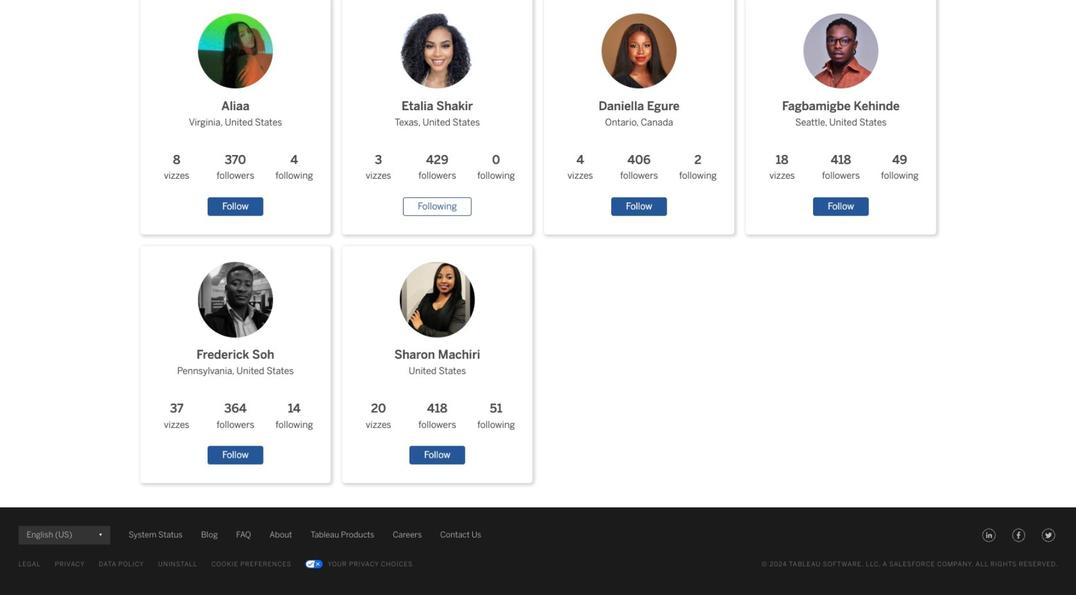 Task type: describe. For each thing, give the bounding box(es) containing it.
avatar image for daniella egure image
[[602, 13, 677, 89]]



Task type: locate. For each thing, give the bounding box(es) containing it.
avatar image for etalia shakir image
[[400, 13, 475, 89]]

avatar image for aliaa image
[[198, 13, 273, 89]]

avatar image for frederick  soh image
[[198, 262, 273, 338]]

avatar image for fagbamigbe kehinde image
[[804, 13, 879, 89]]

selected language element
[[27, 526, 102, 545]]

avatar image for sharon machiri image
[[400, 262, 475, 338]]



Task type: vqa. For each thing, say whether or not it's contained in the screenshot.
"see all viz of the day" Element on the right of the page
no



